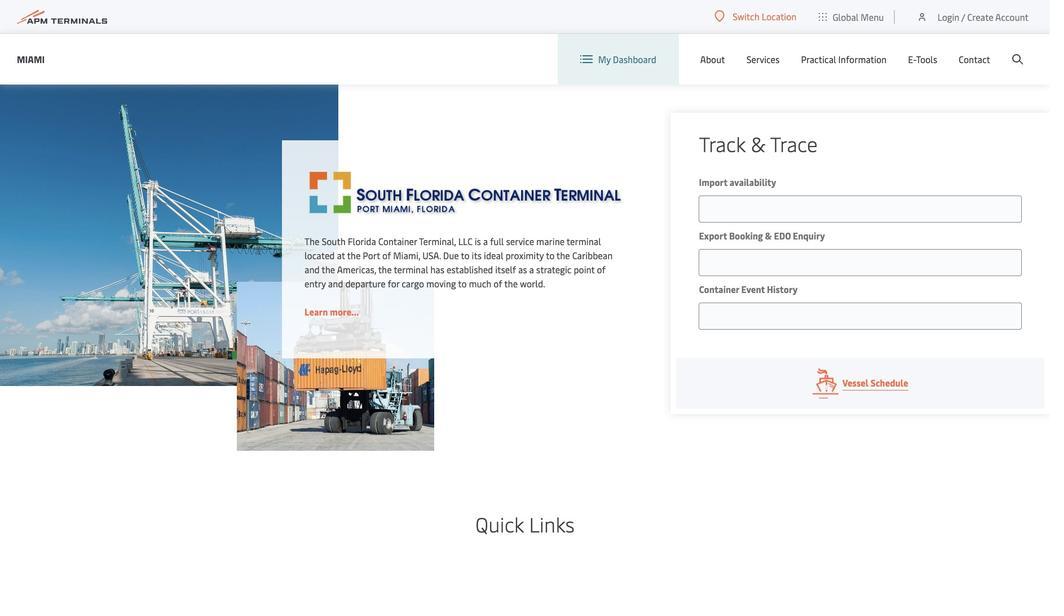 Task type: vqa. For each thing, say whether or not it's contained in the screenshot.
Event
yes



Task type: locate. For each thing, give the bounding box(es) containing it.
track
[[699, 130, 746, 157]]

history
[[768, 283, 798, 296]]

global
[[833, 10, 859, 23]]

miami primary image
[[0, 85, 339, 387]]

terminal up cargo at the top left of page
[[394, 263, 429, 276]]

container up miami,
[[379, 235, 417, 248]]

the down itself
[[505, 278, 518, 290]]

departure
[[346, 278, 386, 290]]

full
[[490, 235, 504, 248]]

strategic
[[537, 263, 572, 276]]

of down itself
[[494, 278, 503, 290]]

1 horizontal spatial and
[[328, 278, 343, 290]]

a
[[484, 235, 488, 248], [530, 263, 534, 276]]

and right entry
[[328, 278, 343, 290]]

my dashboard
[[599, 53, 657, 65]]

the south florida container terminal, llc is a full service marine terminal located at the port of miami, usa. due to its ideal proximity to the caribbean and the americas, the terminal has established itself as a strategic point of entry and departure for cargo moving to much of the world.
[[305, 235, 613, 290]]

contact
[[959, 53, 991, 65]]

much
[[469, 278, 492, 290]]

of right port
[[383, 249, 391, 262]]

container left event
[[699, 283, 740, 296]]

0 vertical spatial container
[[379, 235, 417, 248]]

0 vertical spatial &
[[751, 130, 766, 157]]

ideal
[[484, 249, 504, 262]]

a right is
[[484, 235, 488, 248]]

the up strategic
[[557, 249, 570, 262]]

the down the located
[[322, 263, 335, 276]]

has
[[431, 263, 445, 276]]

e-
[[909, 53, 917, 65]]

1 horizontal spatial container
[[699, 283, 740, 296]]

to left its
[[461, 249, 470, 262]]

import
[[699, 176, 728, 189]]

contact button
[[959, 34, 991, 85]]

0 vertical spatial terminal
[[567, 235, 602, 248]]

0 vertical spatial a
[[484, 235, 488, 248]]

links
[[530, 511, 575, 538]]

miami link
[[17, 52, 45, 66]]

the up for
[[379, 263, 392, 276]]

services
[[747, 53, 780, 65]]

1 vertical spatial a
[[530, 263, 534, 276]]

is
[[475, 235, 481, 248]]

port
[[363, 249, 380, 262]]

the
[[347, 249, 361, 262], [557, 249, 570, 262], [322, 263, 335, 276], [379, 263, 392, 276], [505, 278, 518, 290]]

0 vertical spatial and
[[305, 263, 320, 276]]

and
[[305, 263, 320, 276], [328, 278, 343, 290]]

0 horizontal spatial terminal
[[394, 263, 429, 276]]

0 horizontal spatial container
[[379, 235, 417, 248]]

create
[[968, 10, 994, 23]]

information
[[839, 53, 887, 65]]

event
[[742, 283, 766, 296]]

& left 'trace'
[[751, 130, 766, 157]]

booking
[[730, 230, 764, 242]]

& left the edo
[[766, 230, 773, 242]]

vessel schedule link
[[677, 358, 1045, 409]]

of
[[383, 249, 391, 262], [597, 263, 606, 276], [494, 278, 503, 290]]

the right at on the left of the page
[[347, 249, 361, 262]]

container
[[379, 235, 417, 248], [699, 283, 740, 296]]

more...
[[330, 306, 359, 318]]

2 vertical spatial of
[[494, 278, 503, 290]]

availability
[[730, 176, 777, 189]]

caribbean
[[573, 249, 613, 262]]

to
[[461, 249, 470, 262], [546, 249, 555, 262], [458, 278, 467, 290]]

cargo
[[402, 278, 424, 290]]

usa.
[[423, 249, 441, 262]]

container inside the south florida container terminal, llc is a full service marine terminal located at the port of miami, usa. due to its ideal proximity to the caribbean and the americas, the terminal has established itself as a strategic point of entry and departure for cargo moving to much of the world.
[[379, 235, 417, 248]]

terminal,
[[419, 235, 456, 248]]

menu
[[861, 10, 885, 23]]

a right "as"
[[530, 263, 534, 276]]

0 horizontal spatial of
[[383, 249, 391, 262]]

2 horizontal spatial of
[[597, 263, 606, 276]]

1 horizontal spatial a
[[530, 263, 534, 276]]

and up entry
[[305, 263, 320, 276]]

1 vertical spatial &
[[766, 230, 773, 242]]

1 horizontal spatial of
[[494, 278, 503, 290]]

of down caribbean
[[597, 263, 606, 276]]

terminal
[[567, 235, 602, 248], [394, 263, 429, 276]]

1 horizontal spatial terminal
[[567, 235, 602, 248]]

&
[[751, 130, 766, 157], [766, 230, 773, 242]]

learn
[[305, 306, 328, 318]]

import availability
[[699, 176, 777, 189]]

about
[[701, 53, 726, 65]]

terminal up caribbean
[[567, 235, 602, 248]]



Task type: describe. For each thing, give the bounding box(es) containing it.
south
[[322, 235, 346, 248]]

practical information button
[[802, 34, 887, 85]]

switch
[[733, 10, 760, 23]]

login / create account link
[[917, 0, 1029, 33]]

service
[[506, 235, 535, 248]]

practical
[[802, 53, 837, 65]]

edo
[[775, 230, 792, 242]]

enquiry
[[794, 230, 826, 242]]

my
[[599, 53, 611, 65]]

trace
[[771, 130, 818, 157]]

my dashboard button
[[581, 34, 657, 85]]

world.
[[520, 278, 546, 290]]

tools
[[917, 53, 938, 65]]

quick
[[476, 511, 524, 538]]

schedule
[[871, 377, 909, 389]]

services button
[[747, 34, 780, 85]]

florida
[[348, 235, 376, 248]]

export
[[699, 230, 728, 242]]

due
[[443, 249, 459, 262]]

vessel
[[843, 377, 869, 389]]

location
[[762, 10, 797, 23]]

americas,
[[337, 263, 377, 276]]

0 vertical spatial of
[[383, 249, 391, 262]]

located
[[305, 249, 335, 262]]

for
[[388, 278, 400, 290]]

1 vertical spatial container
[[699, 283, 740, 296]]

track & trace
[[699, 130, 818, 157]]

miami-weighing service image
[[237, 282, 434, 452]]

1 vertical spatial terminal
[[394, 263, 429, 276]]

llc
[[459, 235, 473, 248]]

entry
[[305, 278, 326, 290]]

switch location button
[[715, 10, 797, 23]]

proximity
[[506, 249, 544, 262]]

itself
[[496, 263, 516, 276]]

marine
[[537, 235, 565, 248]]

to down marine
[[546, 249, 555, 262]]

miami
[[17, 53, 45, 65]]

learn more...
[[305, 306, 359, 318]]

to down established
[[458, 278, 467, 290]]

global menu button
[[808, 0, 896, 34]]

logo new 0 image
[[305, 169, 626, 217]]

container event history
[[699, 283, 798, 296]]

export booking & edo enquiry
[[699, 230, 826, 242]]

login / create account
[[938, 10, 1029, 23]]

e-tools button
[[909, 34, 938, 85]]

1 vertical spatial and
[[328, 278, 343, 290]]

as
[[519, 263, 528, 276]]

/
[[962, 10, 966, 23]]

switch location
[[733, 10, 797, 23]]

e-tools
[[909, 53, 938, 65]]

global menu
[[833, 10, 885, 23]]

at
[[337, 249, 345, 262]]

established
[[447, 263, 493, 276]]

point
[[574, 263, 595, 276]]

0 horizontal spatial a
[[484, 235, 488, 248]]

the
[[305, 235, 320, 248]]

account
[[996, 10, 1029, 23]]

dashboard
[[613, 53, 657, 65]]

1 vertical spatial of
[[597, 263, 606, 276]]

vessel schedule
[[843, 377, 909, 389]]

practical information
[[802, 53, 887, 65]]

quick links
[[476, 511, 575, 538]]

0 horizontal spatial and
[[305, 263, 320, 276]]

its
[[472, 249, 482, 262]]

learn more... link
[[305, 306, 359, 318]]

login
[[938, 10, 960, 23]]

about button
[[701, 34, 726, 85]]

miami,
[[394, 249, 421, 262]]

moving
[[427, 278, 456, 290]]



